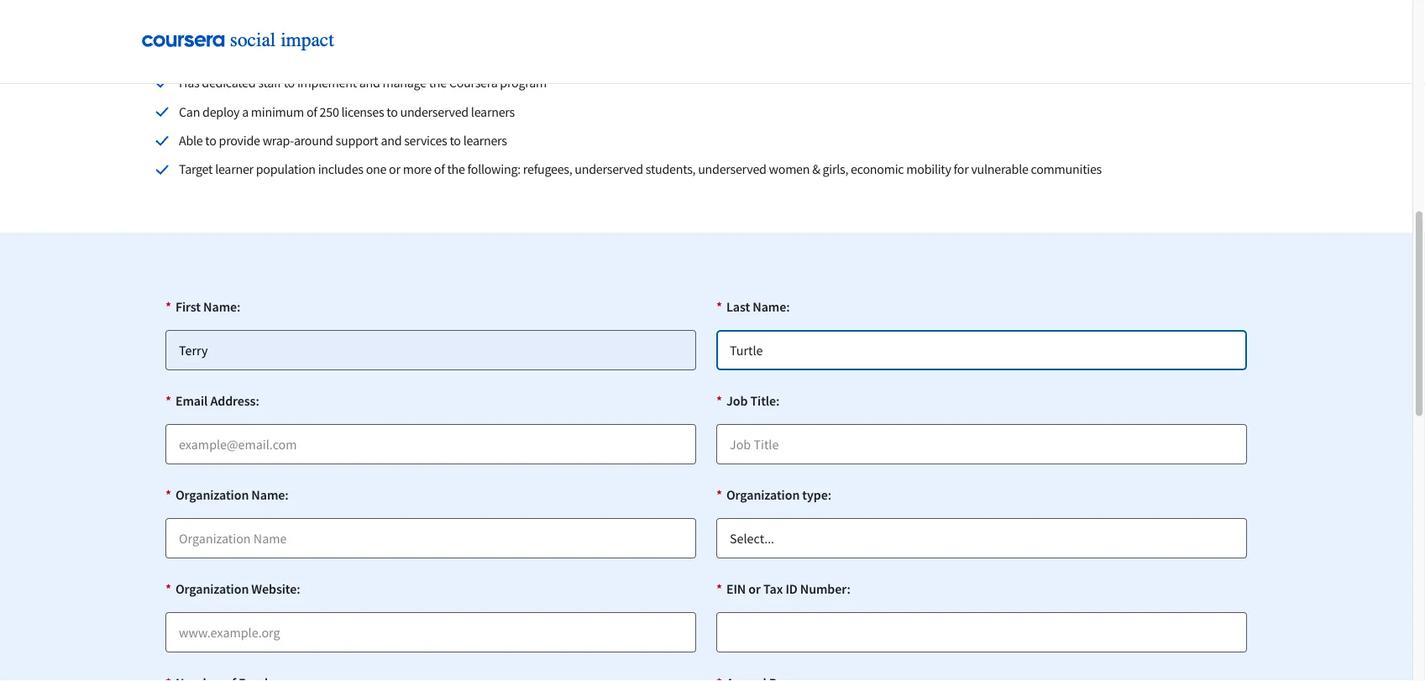 Task type: describe. For each thing, give the bounding box(es) containing it.
organization for organization website:
[[175, 581, 249, 598]]

minimum for of
[[251, 104, 304, 120]]

learner
[[215, 161, 254, 178]]

First Name text field
[[165, 331, 696, 371]]

one
[[366, 161, 387, 178]]

implement
[[297, 75, 357, 91]]

profit
[[304, 46, 334, 63]]

able to provide wrap-around support and services to learners
[[179, 132, 507, 149]]

target
[[179, 161, 213, 178]]

example@email.com email field
[[165, 425, 696, 465]]

support
[[336, 132, 378, 149]]

* for * organization type:
[[716, 487, 722, 504]]

organization for organization name:
[[175, 487, 249, 504]]

program
[[500, 75, 547, 91]]

* for * email address:
[[165, 393, 171, 409]]

name: for * last name:
[[753, 299, 790, 315]]

0 horizontal spatial and
[[359, 75, 380, 91]]

girls,
[[823, 161, 849, 178]]

number:
[[800, 581, 851, 598]]

manage
[[383, 75, 426, 91]]

has
[[179, 75, 199, 91]]

licenses
[[341, 104, 384, 120]]

social impact logo image
[[142, 31, 344, 53]]

target learner population includes one or more of the following: refugees, underserved students, underserved women & girls, economic mobility for vulnerable communities
[[179, 161, 1102, 178]]

tax
[[763, 581, 783, 598]]

Organization Name text field
[[165, 519, 696, 559]]

ein
[[726, 581, 746, 598]]

be
[[207, 46, 221, 63]]

* last name:
[[716, 299, 790, 315]]

vulnerable
[[971, 161, 1029, 178]]

2 horizontal spatial underserved
[[698, 161, 767, 178]]

communities
[[1031, 161, 1102, 178]]

staff
[[258, 75, 281, 91]]

1 vertical spatial of
[[434, 161, 445, 178]]

has dedicated staff to implement and manage the coursera program
[[179, 75, 547, 91]]

must be a certified non-profit organization or international charity equivalent
[[179, 46, 590, 63]]

organization
[[336, 46, 404, 63]]

* first name:
[[165, 299, 241, 315]]

* for * organization name:
[[165, 487, 171, 504]]

international
[[420, 46, 490, 63]]

website:
[[251, 581, 300, 598]]

services
[[404, 132, 447, 149]]

around
[[294, 132, 333, 149]]

* job title:
[[716, 393, 780, 409]]

social
[[155, 8, 198, 29]]

address:
[[210, 393, 259, 409]]

wrap-
[[263, 132, 294, 149]]

able
[[179, 132, 203, 149]]

social impact partner minimum eligibility requirements:
[[155, 8, 555, 29]]

provide
[[219, 132, 260, 149]]

learners for can deploy a minimum of 250 licenses to underserved learners
[[471, 104, 515, 120]]

a for be
[[223, 46, 230, 63]]

first
[[175, 299, 201, 315]]

includes
[[318, 161, 363, 178]]

following:
[[467, 161, 521, 178]]

coursera
[[449, 75, 498, 91]]

* organization website:
[[165, 581, 300, 598]]

dedicated
[[202, 75, 256, 91]]

1 horizontal spatial underserved
[[575, 161, 643, 178]]

to right staff
[[284, 75, 295, 91]]



Task type: vqa. For each thing, say whether or not it's contained in the screenshot.
* Organization Website: *
yes



Task type: locate. For each thing, give the bounding box(es) containing it.
population
[[256, 161, 316, 178]]

the
[[429, 75, 447, 91], [447, 161, 465, 178]]

0 horizontal spatial minimum
[[251, 104, 304, 120]]

0 horizontal spatial a
[[223, 46, 230, 63]]

or left tax
[[749, 581, 761, 598]]

partner
[[254, 8, 308, 29]]

underserved
[[400, 104, 469, 120], [575, 161, 643, 178], [698, 161, 767, 178]]

* organization name:
[[165, 487, 289, 504]]

* for * first name:
[[165, 299, 171, 315]]

to
[[284, 75, 295, 91], [387, 104, 398, 120], [205, 132, 216, 149], [450, 132, 461, 149]]

id
[[786, 581, 798, 598]]

type:
[[802, 487, 832, 504]]

0 vertical spatial and
[[359, 75, 380, 91]]

0 vertical spatial or
[[406, 46, 418, 63]]

&
[[812, 161, 820, 178]]

www.example.org text field
[[165, 613, 696, 653]]

to right able
[[205, 132, 216, 149]]

0 horizontal spatial underserved
[[400, 104, 469, 120]]

to right services at the top of page
[[450, 132, 461, 149]]

title:
[[750, 393, 780, 409]]

the right manage
[[429, 75, 447, 91]]

0 vertical spatial minimum
[[311, 8, 380, 29]]

name:
[[203, 299, 241, 315], [753, 299, 790, 315], [251, 487, 289, 504]]

students,
[[646, 161, 696, 178]]

and up one
[[381, 132, 402, 149]]

1 horizontal spatial the
[[447, 161, 465, 178]]

eligibility
[[383, 8, 450, 29]]

certified
[[232, 46, 277, 63]]

women
[[769, 161, 810, 178]]

* organization type:
[[716, 487, 832, 504]]

underserved up services at the top of page
[[400, 104, 469, 120]]

* for * last name:
[[716, 299, 722, 315]]

Last Name text field
[[716, 331, 1247, 371]]

and
[[359, 75, 380, 91], [381, 132, 402, 149]]

or
[[406, 46, 418, 63], [389, 161, 400, 178], [749, 581, 761, 598]]

mobility
[[907, 161, 951, 178]]

of
[[307, 104, 317, 120], [434, 161, 445, 178]]

* for * job title:
[[716, 393, 722, 409]]

a right be
[[223, 46, 230, 63]]

minimum
[[311, 8, 380, 29], [251, 104, 304, 120]]

* email address:
[[165, 393, 259, 409]]

underserved left women
[[698, 161, 767, 178]]

minimum for eligibility
[[311, 8, 380, 29]]

can deploy a minimum of 250 licenses to underserved learners
[[179, 104, 515, 120]]

learners up following: at top
[[463, 132, 507, 149]]

0 horizontal spatial of
[[307, 104, 317, 120]]

and down organization
[[359, 75, 380, 91]]

Job Title text field
[[716, 425, 1247, 465]]

deploy
[[202, 104, 240, 120]]

name: for * organization name:
[[251, 487, 289, 504]]

0 horizontal spatial the
[[429, 75, 447, 91]]

of right more in the top of the page
[[434, 161, 445, 178]]

1 horizontal spatial a
[[242, 104, 249, 120]]

1 horizontal spatial minimum
[[311, 8, 380, 29]]

organization
[[175, 487, 249, 504], [726, 487, 800, 504], [175, 581, 249, 598]]

250
[[320, 104, 339, 120]]

learners for able to provide wrap-around support and services to learners
[[463, 132, 507, 149]]

a
[[223, 46, 230, 63], [242, 104, 249, 120]]

for
[[954, 161, 969, 178]]

charity
[[493, 46, 530, 63]]

economic
[[851, 161, 904, 178]]

to right licenses
[[387, 104, 398, 120]]

1 vertical spatial the
[[447, 161, 465, 178]]

0 horizontal spatial name:
[[203, 299, 241, 315]]

0 vertical spatial a
[[223, 46, 230, 63]]

0 vertical spatial the
[[429, 75, 447, 91]]

or up manage
[[406, 46, 418, 63]]

a right deploy
[[242, 104, 249, 120]]

1 vertical spatial minimum
[[251, 104, 304, 120]]

the left following: at top
[[447, 161, 465, 178]]

*
[[165, 299, 171, 315], [716, 299, 722, 315], [165, 393, 171, 409], [716, 393, 722, 409], [165, 487, 171, 504], [716, 487, 722, 504], [165, 581, 171, 598], [716, 581, 722, 598]]

a for deploy
[[242, 104, 249, 120]]

can
[[179, 104, 200, 120]]

underserved right the refugees,
[[575, 161, 643, 178]]

last
[[726, 299, 750, 315]]

0 vertical spatial of
[[307, 104, 317, 120]]

learners down 'coursera'
[[471, 104, 515, 120]]

more
[[403, 161, 432, 178]]

impact
[[201, 8, 251, 29]]

of left 250
[[307, 104, 317, 120]]

non-
[[279, 46, 304, 63]]

1 horizontal spatial name:
[[251, 487, 289, 504]]

minimum up organization
[[311, 8, 380, 29]]

1 horizontal spatial or
[[406, 46, 418, 63]]

email
[[175, 393, 208, 409]]

1 vertical spatial a
[[242, 104, 249, 120]]

1 vertical spatial and
[[381, 132, 402, 149]]

* ein or tax id number:
[[716, 581, 851, 598]]

refugees,
[[523, 161, 572, 178]]

minimum up wrap-
[[251, 104, 304, 120]]

* for * ein or tax id number:
[[716, 581, 722, 598]]

1 horizontal spatial of
[[434, 161, 445, 178]]

learners
[[471, 104, 515, 120], [463, 132, 507, 149]]

None text field
[[716, 613, 1247, 653]]

must
[[179, 46, 205, 63]]

2 horizontal spatial name:
[[753, 299, 790, 315]]

name: for * first name:
[[203, 299, 241, 315]]

2 vertical spatial or
[[749, 581, 761, 598]]

2 horizontal spatial or
[[749, 581, 761, 598]]

1 horizontal spatial and
[[381, 132, 402, 149]]

equivalent
[[532, 46, 590, 63]]

1 vertical spatial or
[[389, 161, 400, 178]]

0 horizontal spatial or
[[389, 161, 400, 178]]

job
[[726, 393, 748, 409]]

organization for organization type:
[[726, 487, 800, 504]]

requirements:
[[453, 8, 555, 29]]

0 vertical spatial learners
[[471, 104, 515, 120]]

* for * organization website:
[[165, 581, 171, 598]]

or right one
[[389, 161, 400, 178]]

1 vertical spatial learners
[[463, 132, 507, 149]]



